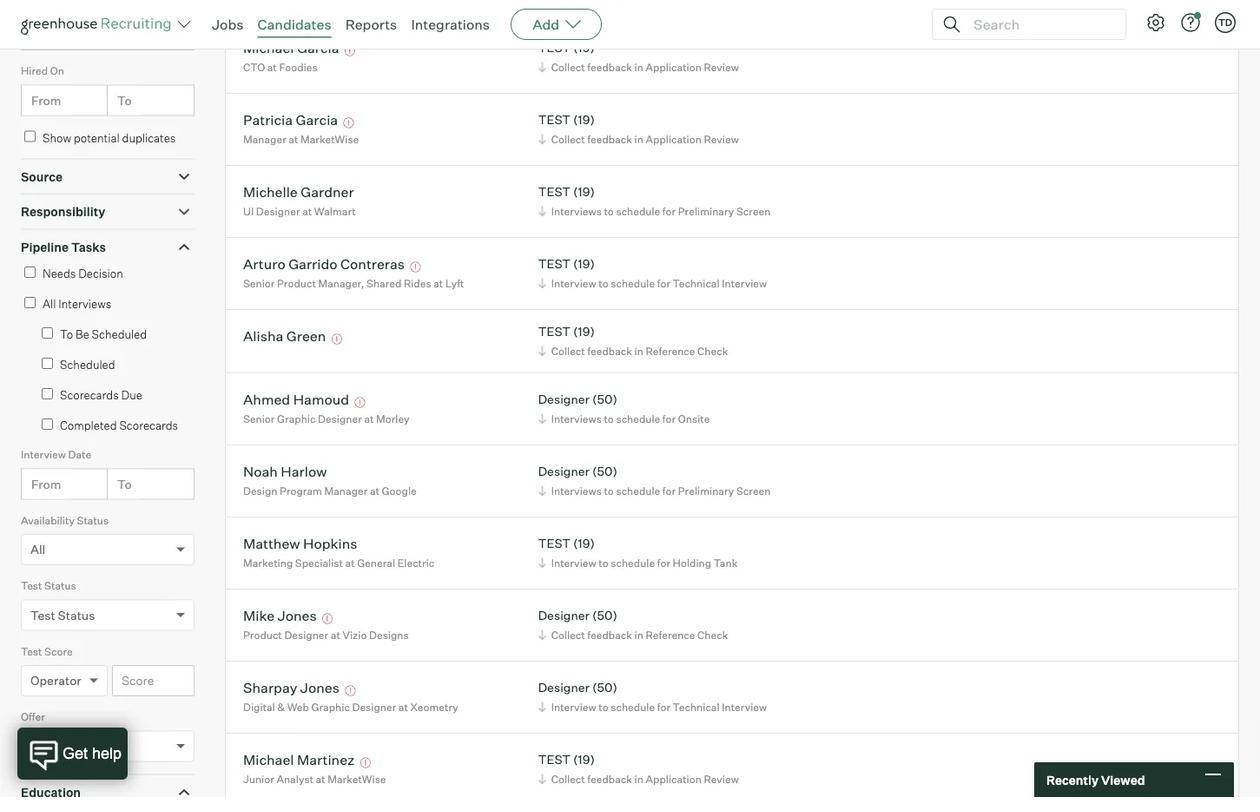 Task type: locate. For each thing, give the bounding box(es) containing it.
1 vertical spatial from
[[31, 93, 61, 108]]

feedback inside the designer (50) collect feedback in reference check
[[588, 629, 632, 642]]

3 feedback from the top
[[588, 345, 632, 358]]

2 test from the top
[[538, 112, 571, 127]]

1 vertical spatial screen
[[737, 484, 771, 497]]

manager down patricia
[[243, 133, 286, 146]]

to for test (19) interviews to schedule for preliminary screen
[[604, 205, 614, 218]]

1 vertical spatial scheduled
[[60, 358, 115, 372]]

0 vertical spatial jones
[[278, 607, 317, 624]]

scheduled right be
[[92, 328, 147, 342]]

alisha green has been in reference check for more than 10 days image
[[329, 334, 345, 345]]

0 vertical spatial product
[[277, 277, 316, 290]]

1 review from the top
[[704, 61, 739, 74]]

interviews inside designer (50) interviews to schedule for onsite
[[551, 412, 602, 425]]

1 vertical spatial status
[[44, 580, 76, 593]]

(19) inside the test (19) collect feedback in reference check
[[573, 324, 595, 339]]

1 screen from the top
[[737, 205, 771, 218]]

designer inside the designer (50) collect feedback in reference check
[[538, 608, 590, 623]]

michael
[[243, 39, 294, 56], [243, 751, 294, 768]]

0 vertical spatial status
[[77, 514, 109, 527]]

to inside designer (50) interviews to schedule for onsite
[[604, 412, 614, 425]]

status up score
[[58, 608, 95, 623]]

all
[[43, 297, 56, 311], [30, 542, 45, 557], [30, 739, 45, 754]]

1 feedback from the top
[[588, 61, 632, 74]]

2 preliminary from the top
[[678, 484, 734, 497]]

at left lyft
[[434, 277, 443, 290]]

status inside availability status element
[[77, 514, 109, 527]]

all down availability in the bottom of the page
[[30, 542, 45, 557]]

1 vertical spatial scorecards
[[119, 419, 178, 433]]

2 vertical spatial application
[[646, 773, 702, 786]]

scheduled down be
[[60, 358, 115, 372]]

(19) for collect feedback in application review
[[573, 112, 595, 127]]

2 test (19) collect feedback in application review from the top
[[538, 112, 739, 146]]

collect inside the designer (50) collect feedback in reference check
[[551, 629, 585, 642]]

interview to schedule for technical interview link for sharpay jones
[[536, 699, 772, 716]]

application for michael garcia
[[646, 61, 702, 74]]

0 vertical spatial reference
[[646, 345, 695, 358]]

test for interview to schedule for holding tank
[[538, 536, 571, 551]]

collect feedback in reference check link up designer (50) interview to schedule for technical interview
[[536, 627, 733, 643]]

for
[[663, 205, 676, 218], [657, 277, 671, 290], [663, 412, 676, 425], [663, 484, 676, 497], [657, 557, 671, 570], [657, 701, 671, 714]]

4 feedback from the top
[[588, 629, 632, 642]]

5 test from the top
[[538, 324, 571, 339]]

senior for arturo garrido contreras
[[243, 277, 275, 290]]

vizio
[[343, 629, 367, 642]]

2 vertical spatial status
[[58, 608, 95, 623]]

web
[[287, 701, 309, 714]]

2 vertical spatial all
[[30, 739, 45, 754]]

schedule inside designer (50) interviews to schedule for onsite
[[616, 412, 660, 425]]

1 vertical spatial preliminary
[[678, 484, 734, 497]]

1 vertical spatial marketwise
[[328, 773, 386, 786]]

for inside test (19) interview to schedule for holding tank
[[657, 557, 671, 570]]

mike jones has been in reference check for more than 10 days image
[[320, 614, 335, 624]]

preliminary inside "test (19) interviews to schedule for preliminary screen"
[[678, 205, 734, 218]]

0 vertical spatial senior
[[243, 277, 275, 290]]

3 collect from the top
[[551, 345, 585, 358]]

design
[[243, 484, 278, 497]]

2 collect from the top
[[551, 133, 585, 146]]

green
[[287, 327, 326, 345]]

(19) inside test (19) interview to schedule for holding tank
[[573, 536, 595, 551]]

product
[[277, 277, 316, 290], [243, 629, 282, 642]]

collect feedback in reference check link up designer (50) interviews to schedule for onsite
[[536, 343, 733, 359]]

needs decision
[[43, 267, 123, 281]]

interviews
[[551, 205, 602, 218], [58, 297, 112, 311], [551, 412, 602, 425], [551, 484, 602, 497]]

0 vertical spatial test status
[[21, 580, 76, 593]]

mike jones
[[243, 607, 317, 624]]

4 (19) from the top
[[573, 256, 595, 272]]

scorecards due
[[60, 388, 142, 402]]

2 vertical spatial test
[[21, 645, 42, 658]]

matthew
[[243, 535, 300, 552]]

to
[[117, 27, 132, 42], [117, 93, 132, 108], [60, 328, 73, 342], [117, 477, 132, 492]]

interviews to schedule for preliminary screen link up test (19) interview to schedule for technical interview
[[536, 203, 775, 219]]

noah harlow design program manager at google
[[243, 463, 417, 497]]

(50) for ahmed hamoud
[[592, 392, 618, 407]]

0 vertical spatial marketwise
[[301, 133, 359, 146]]

collect for (50) collect feedback in reference check link
[[551, 629, 585, 642]]

patricia garcia
[[243, 111, 338, 128]]

test status up score
[[30, 608, 95, 623]]

4 test from the top
[[538, 256, 571, 272]]

1 vertical spatial reference
[[646, 629, 695, 642]]

2 from from the top
[[31, 93, 61, 108]]

(19) inside "test (19) interviews to schedule for preliminary screen"
[[573, 184, 595, 200]]

schedule inside test (19) interview to schedule for technical interview
[[611, 277, 655, 290]]

2 vertical spatial from
[[31, 477, 61, 492]]

4 collect from the top
[[551, 629, 585, 642]]

1 vertical spatial jones
[[300, 679, 340, 696]]

all down offer
[[30, 739, 45, 754]]

2 (50) from the top
[[592, 464, 618, 479]]

schedule left holding in the right of the page
[[611, 557, 655, 570]]

0 horizontal spatial scorecards
[[60, 388, 119, 402]]

designer inside designer (50) interviews to schedule for onsite
[[538, 392, 590, 407]]

score
[[44, 645, 73, 658]]

for inside test (19) interview to schedule for technical interview
[[657, 277, 671, 290]]

from down interview date
[[31, 477, 61, 492]]

schedule inside "test (19) interviews to schedule for preliminary screen"
[[616, 205, 660, 218]]

2 vertical spatial collect feedback in application review link
[[536, 771, 743, 788]]

(50) inside designer (50) interviews to schedule for preliminary screen
[[592, 464, 618, 479]]

availability
[[21, 514, 75, 527]]

for for test (19) interview to schedule for holding tank
[[657, 557, 671, 570]]

designs
[[369, 629, 409, 642]]

0 vertical spatial scheduled
[[92, 328, 147, 342]]

to inside "test (19) interviews to schedule for preliminary screen"
[[604, 205, 614, 218]]

2 vertical spatial test (19) collect feedback in application review
[[538, 752, 739, 786]]

4 (50) from the top
[[592, 680, 618, 696]]

1 collect feedback in application review link from the top
[[536, 59, 743, 75]]

screen inside "test (19) interviews to schedule for preliminary screen"
[[737, 205, 771, 218]]

at left google
[[370, 484, 380, 497]]

at down martinez
[[316, 773, 325, 786]]

for for designer (50) interviews to schedule for preliminary screen
[[663, 484, 676, 497]]

3 application from the top
[[646, 773, 702, 786]]

2 screen from the top
[[737, 484, 771, 497]]

1 (50) from the top
[[592, 392, 618, 407]]

reports link
[[345, 16, 397, 33]]

to inside designer (50) interview to schedule for technical interview
[[599, 701, 609, 714]]

digital & web graphic designer at xeometry
[[243, 701, 459, 714]]

0 vertical spatial manager
[[243, 133, 286, 146]]

cto
[[243, 61, 265, 74]]

3 from from the top
[[31, 477, 61, 492]]

technical inside test (19) interview to schedule for technical interview
[[673, 277, 720, 290]]

2 interviews to schedule for preliminary screen link from the top
[[536, 483, 775, 499]]

for for designer (50) interviews to schedule for onsite
[[663, 412, 676, 425]]

interviews to schedule for preliminary screen link up test (19) interview to schedule for holding tank on the bottom of page
[[536, 483, 775, 499]]

harlow
[[281, 463, 327, 480]]

test (19) interviews to schedule for preliminary screen
[[538, 184, 771, 218]]

0 vertical spatial interviews to schedule for preliminary screen link
[[536, 203, 775, 219]]

(50) for mike jones
[[592, 608, 618, 623]]

Scheduled checkbox
[[42, 358, 53, 369]]

1 vertical spatial collect feedback in application review link
[[536, 131, 743, 147]]

check inside the designer (50) collect feedback in reference check
[[698, 629, 728, 642]]

schedule for test (19) interview to schedule for holding tank
[[611, 557, 655, 570]]

from up hired on
[[31, 27, 61, 42]]

0 vertical spatial check
[[698, 345, 728, 358]]

(19) inside test (19) interview to schedule for technical interview
[[573, 256, 595, 272]]

interview inside test (19) interview to schedule for holding tank
[[551, 557, 596, 570]]

1 test (19) collect feedback in application review from the top
[[538, 40, 739, 74]]

(50) inside designer (50) interviews to schedule for onsite
[[592, 392, 618, 407]]

at inside the noah harlow design program manager at google
[[370, 484, 380, 497]]

1 collect feedback in reference check link from the top
[[536, 343, 733, 359]]

0 vertical spatial screen
[[737, 205, 771, 218]]

product down garrido at the left of page
[[277, 277, 316, 290]]

0 vertical spatial test (19) collect feedback in application review
[[538, 40, 739, 74]]

sharpay jones has been in technical interview for more than 14 days image
[[343, 686, 358, 696]]

graphic down sharpay jones has been in technical interview for more than 14 days image
[[311, 701, 350, 714]]

for for test (19) interviews to schedule for preliminary screen
[[663, 205, 676, 218]]

3 review from the top
[[704, 773, 739, 786]]

1 interview to schedule for technical interview link from the top
[[536, 275, 772, 292]]

1 vertical spatial collect feedback in reference check link
[[536, 627, 733, 643]]

onsite
[[678, 412, 710, 425]]

(50) down the designer (50) collect feedback in reference check
[[592, 680, 618, 696]]

schedule up test (19) interview to schedule for holding tank on the bottom of page
[[616, 484, 660, 497]]

check up onsite
[[698, 345, 728, 358]]

interviews inside "test (19) interviews to schedule for preliminary screen"
[[551, 205, 602, 218]]

0 vertical spatial test
[[21, 580, 42, 593]]

garcia for patricia garcia
[[296, 111, 338, 128]]

manager at marketwise
[[243, 133, 359, 146]]

schedule left onsite
[[616, 412, 660, 425]]

test
[[21, 580, 42, 593], [30, 608, 55, 623], [21, 645, 42, 658]]

schedule inside designer (50) interviews to schedule for preliminary screen
[[616, 484, 660, 497]]

2 feedback from the top
[[588, 133, 632, 146]]

interviews to schedule for preliminary screen link for gardner
[[536, 203, 775, 219]]

schedule for test (19) interviews to schedule for preliminary screen
[[616, 205, 660, 218]]

reference for (50)
[[646, 629, 695, 642]]

1 vertical spatial application
[[646, 133, 702, 146]]

check for (50)
[[698, 629, 728, 642]]

jones up the 'web'
[[300, 679, 340, 696]]

offer element
[[21, 709, 195, 775]]

to for designer (50) interview to schedule for technical interview
[[599, 701, 609, 714]]

preliminary up test (19) interview to schedule for technical interview
[[678, 205, 734, 218]]

1 reference from the top
[[646, 345, 695, 358]]

michael inside michael garcia link
[[243, 39, 294, 56]]

0 vertical spatial preliminary
[[678, 205, 734, 218]]

designer inside 'michelle gardner ui designer at walmart'
[[256, 205, 300, 218]]

5 (19) from the top
[[573, 324, 595, 339]]

garcia up manager at marketwise
[[296, 111, 338, 128]]

(50) inside the designer (50) collect feedback in reference check
[[592, 608, 618, 623]]

reference up designer (50) interview to schedule for technical interview
[[646, 629, 695, 642]]

program
[[280, 484, 322, 497]]

scheduled
[[92, 328, 147, 342], [60, 358, 115, 372]]

interviews for test (19) interviews to schedule for preliminary screen
[[551, 205, 602, 218]]

1 vertical spatial technical
[[673, 701, 720, 714]]

test status down availability in the bottom of the page
[[21, 580, 76, 593]]

mike jones link
[[243, 607, 317, 627]]

2 reference from the top
[[646, 629, 695, 642]]

interviews inside designer (50) interviews to schedule for preliminary screen
[[551, 484, 602, 497]]

senior product manager, shared rides at lyft
[[243, 277, 464, 290]]

2 collect feedback in application review link from the top
[[536, 131, 743, 147]]

1 vertical spatial test (19) collect feedback in application review
[[538, 112, 739, 146]]

(50) inside designer (50) interview to schedule for technical interview
[[592, 680, 618, 696]]

1 horizontal spatial scorecards
[[119, 419, 178, 433]]

test for operator
[[21, 645, 42, 658]]

3 collect feedback in application review link from the top
[[536, 771, 743, 788]]

for inside designer (50) interviews to schedule for preliminary screen
[[663, 484, 676, 497]]

google
[[382, 484, 417, 497]]

4 in from the top
[[635, 629, 644, 642]]

2 (19) from the top
[[573, 112, 595, 127]]

interview
[[551, 277, 596, 290], [722, 277, 767, 290], [21, 448, 66, 461], [551, 557, 596, 570], [551, 701, 596, 714], [722, 701, 767, 714]]

from down hired on
[[31, 93, 61, 108]]

technical inside designer (50) interview to schedule for technical interview
[[673, 701, 720, 714]]

reference inside the designer (50) collect feedback in reference check
[[646, 629, 695, 642]]

schedule up the test (19) collect feedback in reference check
[[611, 277, 655, 290]]

test inside "test (19) interviews to schedule for preliminary screen"
[[538, 184, 571, 200]]

hamoud
[[293, 391, 349, 408]]

garcia for michael garcia
[[297, 39, 339, 56]]

scorecards down due
[[119, 419, 178, 433]]

(19) for interview to schedule for holding tank
[[573, 536, 595, 551]]

2 technical from the top
[[673, 701, 720, 714]]

schedule inside test (19) interview to schedule for holding tank
[[611, 557, 655, 570]]

hired
[[21, 64, 48, 77]]

check inside the test (19) collect feedback in reference check
[[698, 345, 728, 358]]

graphic
[[277, 412, 316, 425], [311, 701, 350, 714]]

0 vertical spatial technical
[[673, 277, 720, 290]]

to inside test (19) interview to schedule for holding tank
[[599, 557, 609, 570]]

collect inside the test (19) collect feedback in reference check
[[551, 345, 585, 358]]

1 technical from the top
[[673, 277, 720, 290]]

alisha
[[243, 327, 283, 345]]

screen inside designer (50) interviews to schedule for preliminary screen
[[737, 484, 771, 497]]

test inside test (19) interview to schedule for technical interview
[[538, 256, 571, 272]]

interview to schedule for technical interview link
[[536, 275, 772, 292], [536, 699, 772, 716]]

contreras
[[341, 255, 405, 272]]

test for interview to schedule for technical interview
[[538, 256, 571, 272]]

reference up onsite
[[646, 345, 695, 358]]

at down michelle gardner link on the left of page
[[302, 205, 312, 218]]

from
[[31, 27, 61, 42], [31, 93, 61, 108], [31, 477, 61, 492]]

technical
[[673, 277, 720, 290], [673, 701, 720, 714]]

interviews to schedule for preliminary screen link for harlow
[[536, 483, 775, 499]]

1 vertical spatial interviews to schedule for preliminary screen link
[[536, 483, 775, 499]]

to inside test (19) interview to schedule for technical interview
[[599, 277, 609, 290]]

7 test from the top
[[538, 752, 571, 768]]

michael for michael garcia
[[243, 39, 294, 56]]

1 vertical spatial check
[[698, 629, 728, 642]]

(50) down interviews to schedule for onsite link
[[592, 464, 618, 479]]

3 in from the top
[[635, 345, 644, 358]]

matthew hopkins link
[[243, 535, 357, 555]]

1 horizontal spatial manager
[[325, 484, 368, 497]]

schedule down the designer (50) collect feedback in reference check
[[611, 701, 655, 714]]

schedule for test (19) interview to schedule for technical interview
[[611, 277, 655, 290]]

0 vertical spatial application
[[646, 61, 702, 74]]

jones for mike jones
[[278, 607, 317, 624]]

marketwise down michael martinez has been in application review for more than 5 days image
[[328, 773, 386, 786]]

collect feedback in reference check link for (50)
[[536, 627, 733, 643]]

to for test (19) interview to schedule for holding tank
[[599, 557, 609, 570]]

collect feedback in application review link for patricia garcia
[[536, 131, 743, 147]]

reference inside the test (19) collect feedback in reference check
[[646, 345, 695, 358]]

3 test from the top
[[538, 184, 571, 200]]

1 preliminary from the top
[[678, 205, 734, 218]]

1 collect from the top
[[551, 61, 585, 74]]

arturo garrido contreras has been in technical interview for more than 14 days image
[[408, 262, 424, 272]]

for inside "test (19) interviews to schedule for preliminary screen"
[[663, 205, 676, 218]]

hired on
[[21, 64, 64, 77]]

1 vertical spatial test status
[[30, 608, 95, 623]]

rides
[[404, 277, 431, 290]]

jones
[[278, 607, 317, 624], [300, 679, 340, 696]]

6 (19) from the top
[[573, 536, 595, 551]]

test inside test (19) interview to schedule for holding tank
[[538, 536, 571, 551]]

interview to schedule for technical interview link up the test (19) collect feedback in reference check
[[536, 275, 772, 292]]

1 interviews to schedule for preliminary screen link from the top
[[536, 203, 775, 219]]

0 vertical spatial interview to schedule for technical interview link
[[536, 275, 772, 292]]

test (19) interview to schedule for holding tank
[[538, 536, 738, 570]]

1 senior from the top
[[243, 277, 275, 290]]

garcia
[[297, 39, 339, 56], [296, 111, 338, 128]]

1 michael from the top
[[243, 39, 294, 56]]

6 test from the top
[[538, 536, 571, 551]]

walmart
[[314, 205, 356, 218]]

michael up junior
[[243, 751, 294, 768]]

0 vertical spatial review
[[704, 61, 739, 74]]

test status element
[[21, 578, 195, 643]]

interview to schedule for holding tank link
[[536, 555, 742, 571]]

1 vertical spatial product
[[243, 629, 282, 642]]

2 senior from the top
[[243, 412, 275, 425]]

2 michael from the top
[[243, 751, 294, 768]]

preliminary inside designer (50) interviews to schedule for preliminary screen
[[678, 484, 734, 497]]

senior down "arturo"
[[243, 277, 275, 290]]

all right all interviews option
[[43, 297, 56, 311]]

candidates link
[[258, 16, 332, 33]]

ahmed
[[243, 391, 290, 408]]

1 vertical spatial interview to schedule for technical interview link
[[536, 699, 772, 716]]

ahmed hamoud has been in onsite for more than 21 days image
[[352, 398, 368, 408]]

(50) up interviews to schedule for onsite link
[[592, 392, 618, 407]]

0 horizontal spatial manager
[[243, 133, 286, 146]]

all inside availability status element
[[30, 542, 45, 557]]

patricia garcia has been in application review for more than 5 days image
[[341, 118, 357, 128]]

Show potential duplicates checkbox
[[24, 131, 36, 142]]

1 vertical spatial garcia
[[296, 111, 338, 128]]

all inside offer element
[[30, 739, 45, 754]]

integrations link
[[411, 16, 490, 33]]

test inside the test (19) collect feedback in reference check
[[538, 324, 571, 339]]

schedule for designer (50) interviews to schedule for preliminary screen
[[616, 484, 660, 497]]

jones left mike jones has been in reference check for more than 10 days image
[[278, 607, 317, 624]]

reference for (19)
[[646, 345, 695, 358]]

operator
[[30, 673, 81, 689]]

0 vertical spatial garcia
[[297, 39, 339, 56]]

All Interviews checkbox
[[24, 297, 36, 309]]

collect feedback in reference check link for (19)
[[536, 343, 733, 359]]

2 application from the top
[[646, 133, 702, 146]]

michael for michael martinez
[[243, 751, 294, 768]]

to inside designer (50) interviews to schedule for preliminary screen
[[604, 484, 614, 497]]

at inside matthew hopkins marketing specialist at general electric
[[345, 557, 355, 570]]

at left 'general'
[[345, 557, 355, 570]]

2 vertical spatial review
[[704, 773, 739, 786]]

1 vertical spatial senior
[[243, 412, 275, 425]]

test for test status
[[21, 580, 42, 593]]

check down tank
[[698, 629, 728, 642]]

completed
[[60, 419, 117, 433]]

marketwise
[[301, 133, 359, 146], [328, 773, 386, 786]]

general
[[357, 557, 395, 570]]

2 interview to schedule for technical interview link from the top
[[536, 699, 772, 716]]

(19) for interviews to schedule for preliminary screen
[[573, 184, 595, 200]]

all for availability status
[[30, 542, 45, 557]]

technical for arturo garrido contreras
[[673, 277, 720, 290]]

manager,
[[318, 277, 364, 290]]

schedule up test (19) interview to schedule for technical interview
[[616, 205, 660, 218]]

michelle
[[243, 183, 298, 200]]

1 application from the top
[[646, 61, 702, 74]]

for inside designer (50) interview to schedule for technical interview
[[657, 701, 671, 714]]

2 collect feedback in reference check link from the top
[[536, 627, 733, 643]]

for inside designer (50) interviews to schedule for onsite
[[663, 412, 676, 425]]

status right availability in the bottom of the page
[[77, 514, 109, 527]]

junior analyst at marketwise
[[243, 773, 386, 786]]

0 vertical spatial collect feedback in reference check link
[[536, 343, 733, 359]]

ui
[[243, 205, 254, 218]]

to
[[604, 205, 614, 218], [599, 277, 609, 290], [604, 412, 614, 425], [604, 484, 614, 497], [599, 557, 609, 570], [599, 701, 609, 714]]

status down availability status element
[[44, 580, 76, 593]]

test for interviews to schedule for preliminary screen
[[538, 184, 571, 200]]

1 vertical spatial review
[[704, 133, 739, 146]]

(19) for interview to schedule for technical interview
[[573, 256, 595, 272]]

1 check from the top
[[698, 345, 728, 358]]

(50) down interview to schedule for holding tank link
[[592, 608, 618, 623]]

reports
[[345, 16, 397, 33]]

0 vertical spatial from
[[31, 27, 61, 42]]

all for offer
[[30, 739, 45, 754]]

product down mike
[[243, 629, 282, 642]]

tasks
[[71, 239, 106, 255]]

interview to schedule for technical interview link down the designer (50) collect feedback in reference check
[[536, 699, 772, 716]]

1 vertical spatial all
[[30, 542, 45, 557]]

preliminary down onsite
[[678, 484, 734, 497]]

schedule inside designer (50) interview to schedule for technical interview
[[611, 701, 655, 714]]

test for collect feedback in application review
[[538, 112, 571, 127]]

3 (50) from the top
[[592, 608, 618, 623]]

at
[[267, 61, 277, 74], [289, 133, 298, 146], [302, 205, 312, 218], [434, 277, 443, 290], [364, 412, 374, 425], [370, 484, 380, 497], [345, 557, 355, 570], [331, 629, 340, 642], [399, 701, 408, 714], [316, 773, 325, 786]]

jobs
[[212, 16, 244, 33]]

senior down 'ahmed'
[[243, 412, 275, 425]]

garcia up foodies
[[297, 39, 339, 56]]

interviews for designer (50) interviews to schedule for onsite
[[551, 412, 602, 425]]

graphic down the ahmed hamoud link
[[277, 412, 316, 425]]

scorecards up completed
[[60, 388, 119, 402]]

screen
[[737, 205, 771, 218], [737, 484, 771, 497]]

senior for ahmed hamoud
[[243, 412, 275, 425]]

3 (19) from the top
[[573, 184, 595, 200]]

test for collect feedback in reference check
[[538, 324, 571, 339]]

manager right program at the left of page
[[325, 484, 368, 497]]

check for (19)
[[698, 345, 728, 358]]

designer (50) collect feedback in reference check
[[538, 608, 728, 642]]

(19)
[[573, 40, 595, 55], [573, 112, 595, 127], [573, 184, 595, 200], [573, 256, 595, 272], [573, 324, 595, 339], [573, 536, 595, 551], [573, 752, 595, 768]]

michael up cto at foodies
[[243, 39, 294, 56]]

1 vertical spatial michael
[[243, 751, 294, 768]]

3 test (19) collect feedback in application review from the top
[[538, 752, 739, 786]]

on
[[50, 64, 64, 77]]

2 in from the top
[[635, 133, 644, 146]]

schedule for designer (50) interview to schedule for technical interview
[[611, 701, 655, 714]]

marketwise down the patricia garcia has been in application review for more than 5 days "icon"
[[301, 133, 359, 146]]

2 check from the top
[[698, 629, 728, 642]]

technical for sharpay jones
[[673, 701, 720, 714]]

preliminary
[[678, 205, 734, 218], [678, 484, 734, 497]]

5 in from the top
[[635, 773, 644, 786]]

test (19) interview to schedule for technical interview
[[538, 256, 767, 290]]

michael garcia
[[243, 39, 339, 56]]

1 vertical spatial manager
[[325, 484, 368, 497]]

(50)
[[592, 392, 618, 407], [592, 464, 618, 479], [592, 608, 618, 623], [592, 680, 618, 696]]

0 vertical spatial collect feedback in application review link
[[536, 59, 743, 75]]

recently
[[1047, 772, 1099, 788]]

0 vertical spatial michael
[[243, 39, 294, 56]]



Task type: describe. For each thing, give the bounding box(es) containing it.
availability status
[[21, 514, 109, 527]]

from for interview
[[31, 477, 61, 492]]

tank
[[714, 557, 738, 570]]

ahmed hamoud link
[[243, 391, 349, 411]]

at down patricia garcia link
[[289, 133, 298, 146]]

review for garcia
[[704, 61, 739, 74]]

schedule for designer (50) interviews to schedule for onsite
[[616, 412, 660, 425]]

michael garcia has been in application review for more than 5 days image
[[342, 46, 358, 56]]

7 (19) from the top
[[573, 752, 595, 768]]

michelle gardner ui designer at walmart
[[243, 183, 356, 218]]

sharpay jones
[[243, 679, 340, 696]]

all interviews
[[43, 297, 112, 311]]

at right cto
[[267, 61, 277, 74]]

configure image
[[1146, 12, 1167, 33]]

michael martinez has been in application review for more than 5 days image
[[358, 758, 373, 768]]

gardner
[[301, 183, 354, 200]]

noah harlow link
[[243, 463, 327, 483]]

at down ahmed hamoud has been in onsite for more than 21 days icon at left
[[364, 412, 374, 425]]

status for test status
[[44, 580, 76, 593]]

in inside the test (19) collect feedback in reference check
[[635, 345, 644, 358]]

designer (50) interview to schedule for technical interview
[[538, 680, 767, 714]]

be
[[76, 328, 89, 342]]

date
[[68, 448, 91, 461]]

feedback inside the test (19) collect feedback in reference check
[[588, 345, 632, 358]]

electric
[[398, 557, 435, 570]]

martinez
[[297, 751, 355, 768]]

greenhouse recruiting image
[[21, 14, 177, 35]]

junior
[[243, 773, 274, 786]]

michelle gardner link
[[243, 183, 354, 203]]

availability status element
[[21, 512, 195, 578]]

due
[[121, 388, 142, 402]]

foodies
[[279, 61, 318, 74]]

jones for sharpay jones
[[300, 679, 340, 696]]

mike
[[243, 607, 275, 624]]

jobs link
[[212, 16, 244, 33]]

senior graphic designer at morley
[[243, 412, 410, 425]]

screen for michelle gardner
[[737, 205, 771, 218]]

at inside 'michelle gardner ui designer at walmart'
[[302, 205, 312, 218]]

patricia
[[243, 111, 293, 128]]

Scorecards Due checkbox
[[42, 388, 53, 400]]

to for test (19) interview to schedule for technical interview
[[599, 277, 609, 290]]

hopkins
[[303, 535, 357, 552]]

To Be Scheduled checkbox
[[42, 328, 53, 339]]

(50) for sharpay jones
[[592, 680, 618, 696]]

1 in from the top
[[635, 61, 644, 74]]

td button
[[1215, 12, 1236, 33]]

interview to schedule for technical interview link for arturo garrido contreras
[[536, 275, 772, 292]]

in inside the designer (50) collect feedback in reference check
[[635, 629, 644, 642]]

preliminary for noah harlow
[[678, 484, 734, 497]]

noah
[[243, 463, 278, 480]]

pipeline
[[21, 239, 69, 255]]

alisha green
[[243, 327, 326, 345]]

add
[[533, 16, 560, 33]]

Score number field
[[112, 666, 195, 697]]

designer inside designer (50) interview to schedule for technical interview
[[538, 680, 590, 696]]

at left xeometry
[[399, 701, 408, 714]]

show potential duplicates
[[43, 131, 176, 145]]

interviews for designer (50) interviews to schedule for preliminary screen
[[551, 484, 602, 497]]

&
[[277, 701, 285, 714]]

morley
[[376, 412, 410, 425]]

test (19) collect feedback in application review for michael garcia
[[538, 40, 739, 74]]

patricia garcia link
[[243, 111, 338, 131]]

to for designer (50) interviews to schedule for preliminary screen
[[604, 484, 614, 497]]

1 vertical spatial graphic
[[311, 701, 350, 714]]

1 (19) from the top
[[573, 40, 595, 55]]

sharpay
[[243, 679, 297, 696]]

(19) for collect feedback in reference check
[[573, 324, 595, 339]]

Completed Scorecards checkbox
[[42, 419, 53, 430]]

responsibility
[[21, 204, 105, 220]]

shared
[[367, 277, 402, 290]]

duplicates
[[122, 131, 176, 145]]

matthew hopkins marketing specialist at general electric
[[243, 535, 435, 570]]

michael martinez link
[[243, 751, 355, 771]]

designer inside designer (50) interviews to schedule for preliminary screen
[[538, 464, 590, 479]]

5 feedback from the top
[[588, 773, 632, 786]]

interview date
[[21, 448, 91, 461]]

collect feedback in application review link for michael garcia
[[536, 59, 743, 75]]

manager inside the noah harlow design program manager at google
[[325, 484, 368, 497]]

source
[[21, 169, 63, 184]]

lyft
[[446, 277, 464, 290]]

application for michael martinez
[[646, 773, 702, 786]]

designer (50) interviews to schedule for preliminary screen
[[538, 464, 771, 497]]

1 from from the top
[[31, 27, 61, 42]]

integrations
[[411, 16, 490, 33]]

preliminary for michelle gardner
[[678, 205, 734, 218]]

5 collect from the top
[[551, 773, 585, 786]]

specialist
[[295, 557, 343, 570]]

arturo
[[243, 255, 286, 272]]

to for designer (50) interviews to schedule for onsite
[[604, 412, 614, 425]]

add button
[[511, 9, 602, 40]]

for for designer (50) interview to schedule for technical interview
[[657, 701, 671, 714]]

collect for collect feedback in application review "link" related to patricia garcia
[[551, 133, 585, 146]]

completed scorecards
[[60, 419, 178, 433]]

michael garcia link
[[243, 39, 339, 59]]

Needs Decision checkbox
[[24, 267, 36, 278]]

Search text field
[[969, 12, 1110, 37]]

collect feedback in application review link for michael martinez
[[536, 771, 743, 788]]

review for martinez
[[704, 773, 739, 786]]

for for test (19) interview to schedule for technical interview
[[657, 277, 671, 290]]

0 vertical spatial graphic
[[277, 412, 316, 425]]

td
[[1219, 17, 1233, 28]]

show
[[43, 131, 71, 145]]

0 vertical spatial scorecards
[[60, 388, 119, 402]]

2 review from the top
[[704, 133, 739, 146]]

1 vertical spatial test
[[30, 608, 55, 623]]

test score
[[21, 645, 73, 658]]

test (19) collect feedback in application review for michael martinez
[[538, 752, 739, 786]]

needs
[[43, 267, 76, 281]]

candidates
[[258, 16, 332, 33]]

0 vertical spatial all
[[43, 297, 56, 311]]

test (19) collect feedback in reference check
[[538, 324, 728, 358]]

analyst
[[277, 773, 314, 786]]

screen for noah harlow
[[737, 484, 771, 497]]

digital
[[243, 701, 275, 714]]

potential
[[74, 131, 120, 145]]

michael martinez
[[243, 751, 355, 768]]

pipeline tasks
[[21, 239, 106, 255]]

collect for collect feedback in reference check link corresponding to (19)
[[551, 345, 585, 358]]

holding
[[673, 557, 712, 570]]

at down mike jones has been in reference check for more than 10 days image
[[331, 629, 340, 642]]

from for hired
[[31, 93, 61, 108]]

1 test from the top
[[538, 40, 571, 55]]

product designer at vizio designs
[[243, 629, 409, 642]]

status for all
[[77, 514, 109, 527]]



Task type: vqa. For each thing, say whether or not it's contained in the screenshot.
NOTIFICATIONS
no



